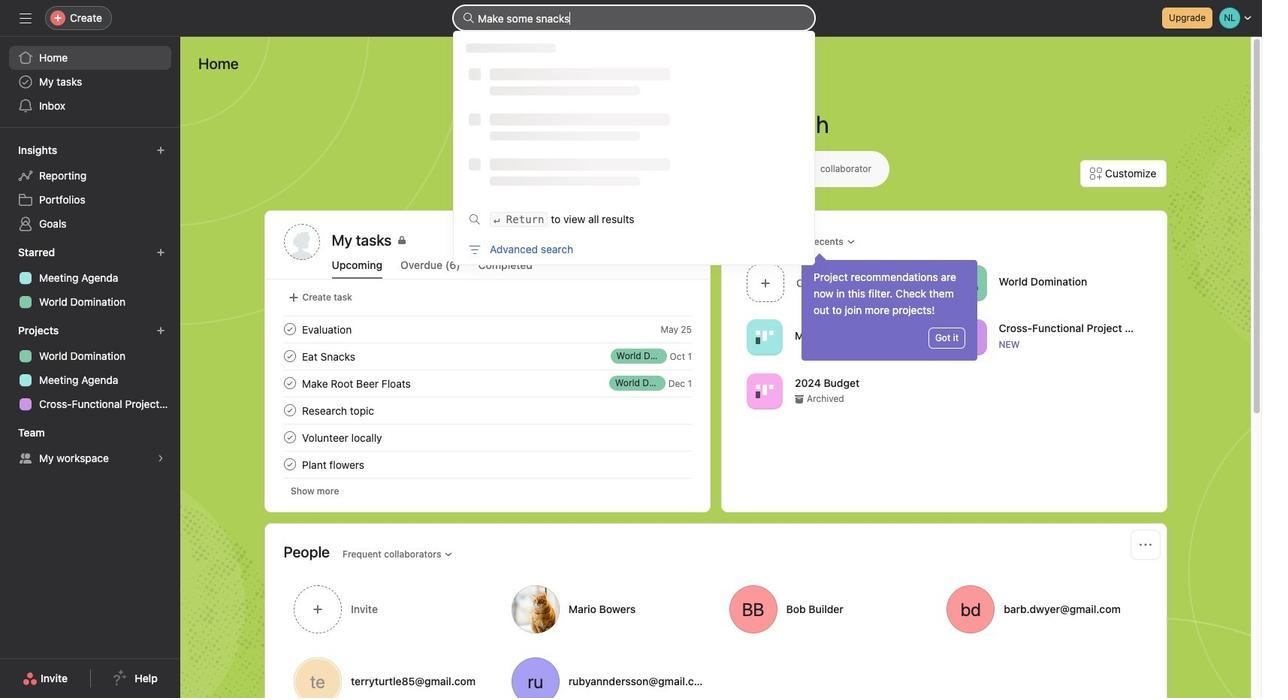 Task type: vqa. For each thing, say whether or not it's contained in the screenshot.
Global "element" in the left of the page
yes



Task type: locate. For each thing, give the bounding box(es) containing it.
line_and_symbols image
[[960, 328, 978, 346]]

0 vertical spatial mark complete checkbox
[[281, 320, 299, 338]]

prominent image
[[463, 12, 475, 24]]

None field
[[454, 6, 815, 30]]

global element
[[0, 37, 180, 127]]

3 mark complete checkbox from the top
[[281, 401, 299, 419]]

0 vertical spatial mark complete checkbox
[[281, 347, 299, 365]]

4 mark complete image from the top
[[281, 401, 299, 419]]

2 mark complete checkbox from the top
[[281, 374, 299, 392]]

1 mark complete checkbox from the top
[[281, 347, 299, 365]]

actions image
[[1140, 539, 1152, 551]]

tooltip
[[802, 256, 978, 361]]

1 vertical spatial mark complete checkbox
[[281, 374, 299, 392]]

Mark complete checkbox
[[281, 347, 299, 365], [281, 428, 299, 446], [281, 456, 299, 474]]

board image
[[756, 382, 774, 400]]

teams element
[[0, 419, 180, 474]]

2 vertical spatial mark complete checkbox
[[281, 401, 299, 419]]

hide sidebar image
[[20, 12, 32, 24]]

2 mark complete image from the top
[[281, 347, 299, 365]]

new insights image
[[156, 146, 165, 155]]

Search tasks, projects, and more text field
[[454, 6, 815, 30]]

2 vertical spatial mark complete checkbox
[[281, 456, 299, 474]]

1 vertical spatial mark complete checkbox
[[281, 428, 299, 446]]

add items to starred image
[[156, 248, 165, 257]]

2 mark complete checkbox from the top
[[281, 428, 299, 446]]

Mark complete checkbox
[[281, 320, 299, 338], [281, 374, 299, 392], [281, 401, 299, 419]]

list item
[[741, 260, 945, 306], [266, 316, 710, 343], [266, 343, 710, 370], [266, 370, 710, 397], [266, 397, 710, 424], [266, 451, 710, 478]]

add profile photo image
[[284, 224, 320, 260]]

mark complete image
[[281, 320, 299, 338], [281, 347, 299, 365], [281, 374, 299, 392], [281, 401, 299, 419], [281, 428, 299, 446]]

3 mark complete image from the top
[[281, 374, 299, 392]]



Task type: describe. For each thing, give the bounding box(es) containing it.
rocket image
[[960, 274, 978, 292]]

new project or portfolio image
[[156, 326, 165, 335]]

5 mark complete image from the top
[[281, 428, 299, 446]]

starred element
[[0, 239, 180, 317]]

1 mark complete checkbox from the top
[[281, 320, 299, 338]]

insights element
[[0, 137, 180, 239]]

3 mark complete checkbox from the top
[[281, 456, 299, 474]]

1 mark complete image from the top
[[281, 320, 299, 338]]

projects element
[[0, 317, 180, 419]]

board image
[[756, 328, 774, 346]]

see details, my workspace image
[[156, 454, 165, 463]]

mark complete image
[[281, 456, 299, 474]]



